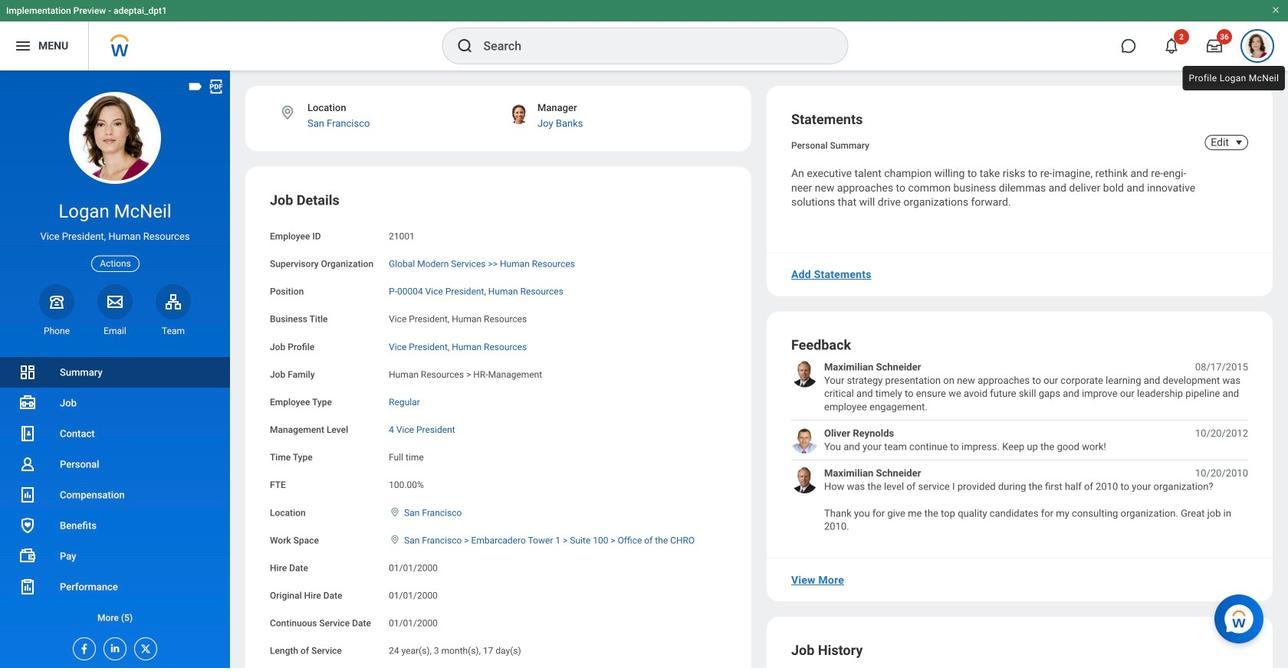 Task type: locate. For each thing, give the bounding box(es) containing it.
0 vertical spatial employee's photo (maximilian schneider) image
[[791, 361, 818, 388]]

phone image
[[46, 293, 67, 311]]

1 vertical spatial employee's photo (maximilian schneider) image
[[791, 467, 818, 494]]

phone logan mcneil element
[[39, 325, 74, 337]]

employee's photo (maximilian schneider) image up employee's photo (oliver reynolds)
[[791, 361, 818, 388]]

notifications large image
[[1164, 38, 1180, 54]]

employee's photo (maximilian schneider) image down employee's photo (oliver reynolds)
[[791, 467, 818, 494]]

list
[[0, 357, 230, 633], [791, 361, 1249, 534]]

justify image
[[14, 37, 32, 55]]

0 vertical spatial location image
[[279, 104, 296, 121]]

1 employee's photo (maximilian schneider) image from the top
[[791, 361, 818, 388]]

location image
[[279, 104, 296, 121], [389, 507, 401, 518], [389, 535, 401, 546]]

tooltip
[[1180, 63, 1288, 94]]

performance image
[[18, 578, 37, 597]]

1 vertical spatial location image
[[389, 507, 401, 518]]

group
[[270, 191, 727, 669]]

personal image
[[18, 456, 37, 474]]

pay image
[[18, 548, 37, 566]]

linkedin image
[[104, 639, 121, 655]]

employee's photo (oliver reynolds) image
[[791, 427, 818, 454]]

2 vertical spatial location image
[[389, 535, 401, 546]]

email logan mcneil element
[[97, 325, 133, 337]]

job image
[[18, 394, 37, 413]]

profile logan mcneil image
[[1245, 34, 1270, 61]]

banner
[[0, 0, 1288, 71]]

contact image
[[18, 425, 37, 443]]

summary image
[[18, 364, 37, 382]]

employee's photo (maximilian schneider) image
[[791, 361, 818, 388], [791, 467, 818, 494]]

compensation image
[[18, 486, 37, 505]]



Task type: vqa. For each thing, say whether or not it's contained in the screenshot.
tooltip
yes



Task type: describe. For each thing, give the bounding box(es) containing it.
facebook image
[[74, 639, 90, 656]]

2 employee's photo (maximilian schneider) image from the top
[[791, 467, 818, 494]]

team logan mcneil element
[[156, 325, 191, 337]]

0 horizontal spatial list
[[0, 357, 230, 633]]

benefits image
[[18, 517, 37, 535]]

view printable version (pdf) image
[[208, 78, 225, 95]]

close environment banner image
[[1272, 5, 1281, 15]]

1 horizontal spatial list
[[791, 361, 1249, 534]]

search image
[[456, 37, 474, 55]]

personal summary element
[[791, 137, 870, 151]]

tag image
[[187, 78, 204, 95]]

full time element
[[389, 450, 424, 463]]

caret down image
[[1230, 137, 1249, 149]]

inbox large image
[[1207, 38, 1222, 54]]

mail image
[[106, 293, 124, 311]]

navigation pane region
[[0, 71, 230, 669]]

x image
[[135, 639, 152, 656]]

Search Workday  search field
[[484, 29, 816, 63]]

view team image
[[164, 293, 183, 311]]



